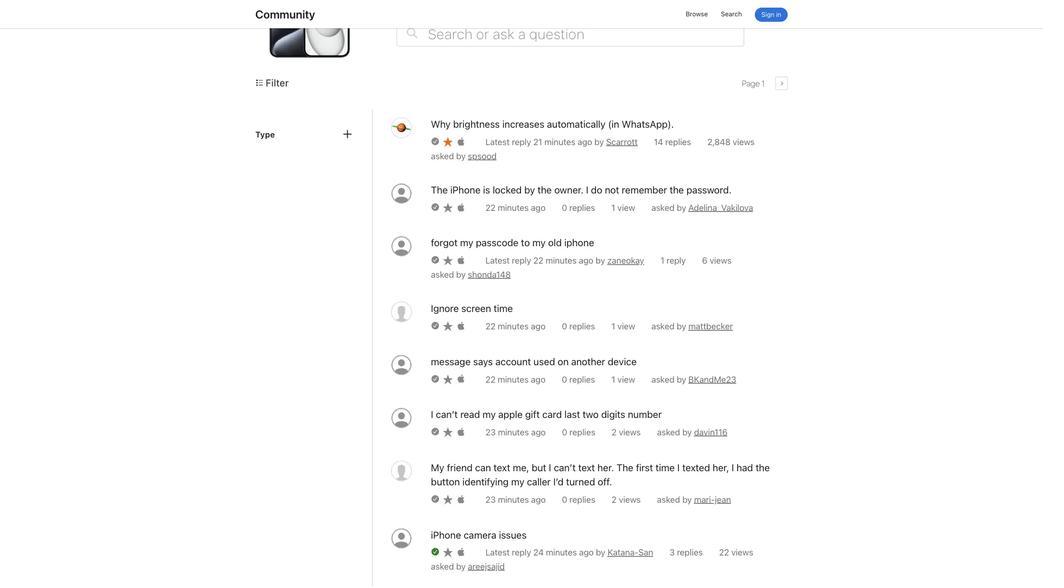 Task type: vqa. For each thing, say whether or not it's contained in the screenshot.
7th the ★ from the top
yes



Task type: describe. For each thing, give the bounding box(es) containing it.
views for iphone camera issues
[[732, 547, 754, 558]]

asked inside i can't read my apple gift card last two digits number element
[[657, 427, 680, 437]]

ago inside why brightness increases automatically (in whatsapp). element
[[578, 137, 592, 147]]

but
[[532, 462, 547, 473]]

0 vertical spatial the
[[431, 184, 448, 196]]

ignore screen time
[[431, 303, 513, 315]]

bkandme23
[[689, 374, 737, 384]]

her.
[[598, 462, 614, 473]]

katana-
[[608, 547, 639, 558]]

i can't read my apple gift card last two digits number
[[431, 409, 662, 420]]

0 for but
[[562, 494, 567, 505]]

by inside 22 views asked by areejsajid
[[456, 561, 466, 572]]

the iphone is locked by the owner. i do not remember the password. element
[[391, 183, 786, 236]]

bkandme23 button
[[689, 373, 737, 386]]

brightness
[[453, 118, 500, 130]]

standalone image inside forgot my passcode to my old iphone element
[[431, 257, 440, 265]]

1 for the iphone is locked by the owner. i do not remember the password.
[[612, 202, 615, 213]]

reply for issues
[[512, 547, 531, 558]]

my right read at the bottom of the page
[[483, 409, 496, 420]]

0 horizontal spatial time
[[494, 303, 513, 315]]

i left do
[[586, 184, 589, 196]]

minutes inside iphone camera issues "element"
[[546, 547, 577, 558]]

1 view for owner.
[[612, 202, 635, 213]]

asked by adelina_vakilova
[[652, 202, 753, 213]]

remember
[[622, 184, 667, 196]]

6 views asked by shonda148
[[431, 255, 732, 280]]

says
[[473, 356, 493, 367]]

asked inside my friend can text me, but i can't text her. the first time i texted her, i had the button identifying my caller i'd turned off. element
[[657, 494, 680, 505]]

replies for but
[[570, 494, 596, 505]]

asked inside 6 views asked by shonda148
[[431, 269, 454, 280]]

reply left 6
[[667, 255, 686, 266]]

minutes inside the iphone is locked by the owner. i do not remember the password. element
[[498, 202, 529, 213]]

by inside 2,848 views asked by spsood
[[456, 151, 466, 161]]

asked inside 22 views asked by areejsajid
[[431, 561, 454, 572]]

view for owner.
[[618, 202, 635, 213]]

message says account used on another device link
[[431, 355, 637, 369]]

do
[[591, 184, 603, 196]]

i can't read my apple gift card last two digits number link
[[431, 408, 662, 422]]

23 minutes ago for apple
[[486, 427, 546, 437]]

22 minutes ago for time
[[486, 321, 546, 331]]

katana-san button
[[608, 546, 653, 559]]

mattbecker
[[689, 321, 733, 331]]

areejsajid image
[[391, 528, 412, 549]]

latest for issues
[[486, 547, 510, 558]]

iphone camera issues link
[[431, 528, 527, 542]]

message
[[431, 356, 471, 367]]

filter button
[[255, 76, 289, 91]]

i'd
[[553, 476, 564, 488]]

standalone image inside i can't read my apple gift card last two digits number element
[[456, 427, 466, 438]]

ago inside the ignore screen time element
[[531, 321, 546, 331]]

had
[[737, 462, 753, 473]]

to
[[521, 237, 530, 249]]

increases
[[503, 118, 545, 130]]

password.
[[687, 184, 732, 196]]

her,
[[713, 462, 729, 473]]

views inside i can't read my apple gift card last two digits number element
[[619, 427, 641, 437]]

by right locked on the top of the page
[[524, 184, 535, 196]]

22 inside forgot my passcode to my old iphone element
[[534, 255, 544, 266]]

i right the but
[[549, 462, 551, 473]]

davin116 image
[[391, 408, 412, 428]]

view for device
[[618, 374, 635, 384]]

card
[[543, 409, 562, 420]]

0 for gift
[[562, 427, 567, 437]]

23 for my
[[486, 427, 496, 437]]

0 replies inside the ignore screen time element
[[562, 321, 595, 331]]

davin116 button
[[694, 426, 728, 439]]

Apple Community search field
[[397, 20, 745, 46]]

first
[[636, 462, 653, 473]]

search link
[[721, 8, 742, 20]]

issues
[[499, 529, 527, 541]]

22 views asked by areejsajid
[[431, 547, 754, 572]]

sign in
[[762, 11, 782, 18]]

by left scarrott
[[595, 137, 604, 147]]

account
[[496, 356, 531, 367]]

forgot my passcode to my old iphone
[[431, 237, 594, 249]]

time inside my friend can text me, but i can't text her. the first time i texted her, i had the button identifying my caller i'd turned off.
[[656, 462, 675, 473]]

type button
[[255, 128, 358, 140]]

replies inside iphone camera issues "element"
[[677, 547, 703, 558]]

scarrott button
[[606, 136, 638, 148]]

★ for forgot
[[443, 255, 453, 267]]

latest reply 24 minutes ago by katana-san
[[486, 547, 653, 558]]

22 minutes ago for is
[[486, 202, 546, 213]]

my friend can text me, but i can't text her. the first time i texted her, i had the button identifying my caller i'd turned off. element
[[391, 461, 786, 528]]

locked
[[493, 184, 522, 196]]

by inside 6 views asked by shonda148
[[456, 269, 466, 280]]

replies inside the ignore screen time element
[[570, 321, 595, 331]]

iphone camera issues element
[[391, 528, 786, 587]]

Page 1 text field
[[734, 77, 773, 89]]

standalone image down "forgot"
[[456, 256, 466, 267]]

ago inside my friend can text me, but i can't text her. the first time i texted her, i had the button identifying my caller i'd turned off. element
[[531, 494, 546, 505]]

zaneokay button
[[608, 254, 644, 267]]

0 replies for owner.
[[562, 202, 595, 213]]

22 for is
[[486, 202, 496, 213]]

22 for time
[[486, 321, 496, 331]]

turned
[[566, 476, 595, 488]]

ago inside i can't read my apple gift card last two digits number element
[[531, 427, 546, 437]]

by left adelina_vakilova
[[677, 202, 687, 213]]

★ for the
[[443, 202, 453, 214]]

ignore screen time element
[[391, 302, 786, 355]]

★ for my
[[443, 493, 453, 506]]

2 for digits
[[612, 427, 617, 437]]

★ for why
[[443, 136, 453, 148]]

1 view for device
[[612, 374, 635, 384]]

screen
[[462, 303, 491, 315]]

automatically
[[547, 118, 606, 130]]

★ for iphone
[[443, 546, 453, 559]]

last
[[565, 409, 580, 420]]

2 views for the
[[612, 494, 641, 505]]

davin116
[[694, 427, 728, 437]]

view inside the ignore screen time element
[[618, 321, 635, 331]]

page 1
[[742, 78, 765, 88]]

asked inside 2,848 views asked by spsood
[[431, 151, 454, 161]]

passcode
[[476, 237, 519, 249]]

★ for message
[[443, 373, 453, 385]]

message says account used on another device element
[[391, 355, 786, 408]]

browse link
[[686, 8, 708, 20]]

old
[[548, 237, 562, 249]]

search
[[721, 10, 742, 18]]

ignore
[[431, 303, 459, 315]]

areejsajid
[[468, 561, 505, 572]]

i right davin116 'icon'
[[431, 409, 433, 420]]

sign
[[762, 11, 775, 18]]

by inside message says account used on another device element
[[677, 374, 687, 384]]

can't inside i can't read my apple gift card last two digits number link
[[436, 409, 458, 420]]

mattbecker image
[[391, 302, 412, 322]]

1 reply
[[661, 255, 686, 266]]

i right her,
[[732, 462, 734, 473]]

camera
[[464, 529, 497, 541]]

reply for passcode
[[512, 255, 531, 266]]

page
[[742, 78, 760, 88]]

my right to
[[533, 237, 546, 249]]

whatsapp).
[[622, 118, 674, 130]]

★ for ignore
[[443, 320, 453, 332]]

the iphone is locked by the owner. i do not remember the password.
[[431, 184, 732, 196]]

views for why brightness increases automatically (in whatsapp).
[[733, 137, 755, 147]]

i can't read my apple gift card last two digits number element
[[391, 408, 786, 461]]

community
[[255, 7, 315, 21]]

minutes inside my friend can text me, but i can't text her. the first time i texted her, i had the button identifying my caller i'd turned off. element
[[498, 494, 529, 505]]

why
[[431, 118, 451, 130]]

spsood
[[468, 151, 497, 161]]

asked inside the ignore screen time element
[[652, 321, 675, 331]]

forgot my passcode to my old iphone element
[[391, 236, 786, 302]]

mari-jean button
[[694, 493, 731, 506]]

latest for passcode
[[486, 255, 510, 266]]

areejsajid button
[[468, 560, 505, 573]]

device
[[608, 356, 637, 367]]

off.
[[598, 476, 612, 488]]

shonda148 button
[[468, 268, 511, 281]]

0 inside the ignore screen time element
[[562, 321, 567, 331]]

ago inside the iphone is locked by the owner. i do not remember the password. element
[[531, 202, 546, 213]]

2 for her.
[[612, 494, 617, 505]]

1 inside text field
[[762, 78, 765, 88]]

by inside the ignore screen time element
[[677, 321, 687, 331]]

adelina_vakilova
[[689, 202, 753, 213]]

not
[[605, 184, 619, 196]]



Task type: locate. For each thing, give the bounding box(es) containing it.
1 vertical spatial 1 view
[[612, 321, 635, 331]]

reply left 24
[[512, 547, 531, 558]]

0 vertical spatial 2 views
[[612, 427, 641, 437]]

asked by bkandme23
[[652, 374, 737, 384]]

0 vertical spatial view
[[618, 202, 635, 213]]

2 1 view from the top
[[612, 321, 635, 331]]

the
[[431, 184, 448, 196], [617, 462, 634, 473]]

minutes down why brightness increases automatically (in whatsapp). link
[[545, 137, 576, 147]]

★ down button
[[443, 493, 453, 506]]

★ down "forgot"
[[443, 255, 453, 267]]

(in
[[608, 118, 620, 130]]

★ inside my friend can text me, but i can't text her. the first time i texted her, i had the button identifying my caller i'd turned off. element
[[443, 493, 453, 506]]

★ inside iphone camera issues "element"
[[443, 546, 453, 559]]

0
[[562, 202, 567, 213], [562, 321, 567, 331], [562, 374, 567, 384], [562, 427, 567, 437], [562, 494, 567, 505]]

1 vertical spatial 23 minutes ago
[[486, 494, 546, 505]]

1 text from the left
[[494, 462, 510, 473]]

my
[[431, 462, 444, 473]]

minutes down account
[[498, 374, 529, 384]]

3 latest from the top
[[486, 547, 510, 558]]

1 view from the top
[[618, 202, 635, 213]]

1 1 view from the top
[[612, 202, 635, 213]]

on
[[558, 356, 569, 367]]

21
[[534, 137, 542, 147]]

★ down why
[[443, 136, 453, 148]]

owner.
[[555, 184, 584, 196]]

23 up can
[[486, 427, 496, 437]]

replies inside my friend can text me, but i can't text her. the first time i texted her, i had the button identifying my caller i'd turned off. element
[[570, 494, 596, 505]]

0 vertical spatial 22 minutes ago
[[486, 202, 546, 213]]

latest up spsood
[[486, 137, 510, 147]]

2 2 views from the top
[[612, 494, 641, 505]]

by inside i can't read my apple gift card last two digits number element
[[683, 427, 692, 437]]

1 right zaneokay
[[661, 255, 665, 266]]

bkandme23 image
[[391, 355, 412, 375]]

0 horizontal spatial the
[[431, 184, 448, 196]]

caller
[[527, 476, 551, 488]]

another
[[571, 356, 605, 367]]

the
[[538, 184, 552, 196], [670, 184, 684, 196], [756, 462, 770, 473]]

asked by davin116
[[657, 427, 728, 437]]

my inside my friend can text me, but i can't text her. the first time i texted her, i had the button identifying my caller i'd turned off.
[[511, 476, 525, 488]]

scarrott
[[606, 137, 638, 147]]

by left bkandme23
[[677, 374, 687, 384]]

0 replies for i
[[562, 494, 596, 505]]

minutes inside i can't read my apple gift card last two digits number element
[[498, 427, 529, 437]]

★ down "iphone camera issues" link
[[443, 546, 453, 559]]

22 inside 22 views asked by areejsajid
[[719, 547, 729, 558]]

replies down the two
[[570, 427, 596, 437]]

time
[[494, 303, 513, 315], [656, 462, 675, 473]]

1 vertical spatial 2 views
[[612, 494, 641, 505]]

text right can
[[494, 462, 510, 473]]

0 inside the iphone is locked by the owner. i do not remember the password. element
[[562, 202, 567, 213]]

asked down "forgot"
[[431, 269, 454, 280]]

minutes down apple
[[498, 427, 529, 437]]

views inside 2,848 views asked by spsood
[[733, 137, 755, 147]]

my down me,
[[511, 476, 525, 488]]

in
[[777, 11, 782, 18]]

text up turned
[[578, 462, 595, 473]]

views inside 22 views asked by areejsajid
[[732, 547, 754, 558]]

reply inside why brightness increases automatically (in whatsapp). element
[[512, 137, 531, 147]]

1 view inside the ignore screen time element
[[612, 321, 635, 331]]

adelina_vakilova button
[[689, 201, 753, 214]]

2 views inside my friend can text me, but i can't text her. the first time i texted her, i had the button identifying my caller i'd turned off. element
[[612, 494, 641, 505]]

1 vertical spatial view
[[618, 321, 635, 331]]

2 vertical spatial 1 view
[[612, 374, 635, 384]]

replies inside why brightness increases automatically (in whatsapp). element
[[666, 137, 691, 147]]

2 23 from the top
[[486, 494, 496, 505]]

1 horizontal spatial the
[[617, 462, 634, 473]]

2 views inside i can't read my apple gift card last two digits number element
[[612, 427, 641, 437]]

ago down automatically
[[578, 137, 592, 147]]

0 replies down 'another'
[[562, 374, 595, 384]]

identifying
[[463, 476, 509, 488]]

reply left 21
[[512, 137, 531, 147]]

1 for ignore screen time
[[612, 321, 615, 331]]

22 down is
[[486, 202, 496, 213]]

0 vertical spatial 2
[[612, 427, 617, 437]]

22 for account
[[486, 374, 496, 384]]

0 horizontal spatial can't
[[436, 409, 458, 420]]

1 vertical spatial the
[[617, 462, 634, 473]]

asked inside message says account used on another device element
[[652, 374, 675, 384]]

the inside my friend can text me, but i can't text her. the first time i texted her, i had the button identifying my caller i'd turned off.
[[756, 462, 770, 473]]

minutes inside message says account used on another device element
[[498, 374, 529, 384]]

views for forgot my passcode to my old iphone
[[710, 255, 732, 266]]

★ inside the iphone is locked by the owner. i do not remember the password. element
[[443, 202, 453, 214]]

★ inside forgot my passcode to my old iphone element
[[443, 255, 453, 267]]

sign in link
[[755, 8, 788, 22]]

the right her.
[[617, 462, 634, 473]]

gift
[[525, 409, 540, 420]]

23 down identifying on the bottom of the page
[[486, 494, 496, 505]]

1 view down not
[[612, 202, 635, 213]]

23 minutes ago down apple
[[486, 427, 546, 437]]

1 view inside message says account used on another device element
[[612, 374, 635, 384]]

replies for whatsapp).
[[666, 137, 691, 147]]

1 horizontal spatial text
[[578, 462, 595, 473]]

23 minutes ago inside i can't read my apple gift card last two digits number element
[[486, 427, 546, 437]]

0 replies inside i can't read my apple gift card last two digits number element
[[562, 427, 596, 437]]

22 down says
[[486, 374, 496, 384]]

can't inside my friend can text me, but i can't text her. the first time i texted her, i had the button identifying my caller i'd turned off.
[[554, 462, 576, 473]]

why brightness increases automatically (in whatsapp). link
[[431, 117, 674, 132]]

22 down screen
[[486, 321, 496, 331]]

22 inside the iphone is locked by the owner. i do not remember the password. element
[[486, 202, 496, 213]]

latest for increases
[[486, 137, 510, 147]]

2 vertical spatial 22 minutes ago
[[486, 374, 546, 384]]

3 view from the top
[[618, 374, 635, 384]]

spsood image
[[391, 117, 412, 138]]

standalone image down message
[[431, 376, 440, 383]]

1 view up device
[[612, 321, 635, 331]]

1 view inside the iphone is locked by the owner. i do not remember the password. element
[[612, 202, 635, 213]]

23 minutes ago for me,
[[486, 494, 546, 505]]

2 22 minutes ago from the top
[[486, 321, 546, 331]]

iphone
[[564, 237, 594, 249]]

latest inside forgot my passcode to my old iphone element
[[486, 255, 510, 266]]

0 replies for card
[[562, 427, 596, 437]]

i left texted
[[678, 462, 680, 473]]

latest
[[486, 137, 510, 147], [486, 255, 510, 266], [486, 547, 510, 558]]

ago inside forgot my passcode to my old iphone element
[[579, 255, 594, 266]]

by left mari-
[[683, 494, 692, 505]]

22 minutes ago inside the ignore screen time element
[[486, 321, 546, 331]]

views inside 6 views asked by shonda148
[[710, 255, 732, 266]]

0 replies for device
[[562, 374, 595, 384]]

minutes down caller
[[498, 494, 529, 505]]

1 2 from the top
[[612, 427, 617, 437]]

1 2 views from the top
[[612, 427, 641, 437]]

22 minutes ago down account
[[486, 374, 546, 384]]

1 vertical spatial 2
[[612, 494, 617, 505]]

views inside my friend can text me, but i can't text her. the first time i texted her, i had the button identifying my caller i'd turned off. element
[[619, 494, 641, 505]]

0 horizontal spatial text
[[494, 462, 510, 473]]

minutes
[[545, 137, 576, 147], [498, 202, 529, 213], [546, 255, 577, 266], [498, 321, 529, 331], [498, 374, 529, 384], [498, 427, 529, 437], [498, 494, 529, 505], [546, 547, 577, 558]]

community link
[[255, 7, 315, 21]]

0 inside message says account used on another device element
[[562, 374, 567, 384]]

★ inside message says account used on another device element
[[443, 373, 453, 385]]

1 23 from the top
[[486, 427, 496, 437]]

minutes up account
[[498, 321, 529, 331]]

asked
[[431, 151, 454, 161], [652, 202, 675, 213], [431, 269, 454, 280], [652, 321, 675, 331], [652, 374, 675, 384], [657, 427, 680, 437], [657, 494, 680, 505], [431, 561, 454, 572]]

asked left the areejsajid at the bottom of the page
[[431, 561, 454, 572]]

3 1 view from the top
[[612, 374, 635, 384]]

latest reply 22 minutes ago by zaneokay
[[486, 255, 644, 266]]

ago
[[578, 137, 592, 147], [531, 202, 546, 213], [579, 255, 594, 266], [531, 321, 546, 331], [531, 374, 546, 384], [531, 427, 546, 437], [531, 494, 546, 505], [579, 547, 594, 558]]

1 ★ from the top
[[443, 136, 453, 148]]

replies for another
[[570, 374, 595, 384]]

standalone image
[[456, 137, 466, 148], [431, 138, 440, 146], [456, 203, 466, 214], [431, 204, 440, 212], [431, 257, 440, 265], [456, 322, 466, 332], [431, 323, 440, 330], [456, 375, 466, 385], [456, 427, 466, 438], [456, 495, 466, 506], [431, 496, 440, 504], [431, 549, 440, 556]]

the right adelina_vakilova icon
[[431, 184, 448, 196]]

0 replies down turned
[[562, 494, 596, 505]]

my right "forgot"
[[460, 237, 473, 249]]

0 down last
[[562, 427, 567, 437]]

7 ★ from the top
[[443, 493, 453, 506]]

2 text from the left
[[578, 462, 595, 473]]

asked inside the iphone is locked by the owner. i do not remember the password. element
[[652, 202, 675, 213]]

2 views down digits
[[612, 427, 641, 437]]

mattbecker button
[[689, 320, 733, 333]]

0 replies down last
[[562, 427, 596, 437]]

replies down the iphone is locked by the owner. i do not remember the password. link
[[570, 202, 595, 213]]

adelina_vakilova image
[[391, 183, 412, 204]]

1 vertical spatial time
[[656, 462, 675, 473]]

i
[[586, 184, 589, 196], [431, 409, 433, 420], [549, 462, 551, 473], [678, 462, 680, 473], [732, 462, 734, 473]]

0 replies inside the iphone is locked by the owner. i do not remember the password. element
[[562, 202, 595, 213]]

5 ★ from the top
[[443, 373, 453, 385]]

by inside my friend can text me, but i can't text her. the first time i texted her, i had the button identifying my caller i'd turned off. element
[[683, 494, 692, 505]]

2 views for number
[[612, 427, 641, 437]]

minutes inside why brightness increases automatically (in whatsapp). element
[[545, 137, 576, 147]]

23 for text
[[486, 494, 496, 505]]

2 views down off.
[[612, 494, 641, 505]]

iphone camera issues
[[431, 529, 527, 541]]

23 minutes ago inside my friend can text me, but i can't text her. the first time i texted her, i had the button identifying my caller i'd turned off. element
[[486, 494, 546, 505]]

22 minutes ago inside message says account used on another device element
[[486, 374, 546, 384]]

the left owner.
[[538, 184, 552, 196]]

view inside message says account used on another device element
[[618, 374, 635, 384]]

iphone left camera
[[431, 529, 461, 541]]

2 ★ from the top
[[443, 202, 453, 214]]

2 vertical spatial latest
[[486, 547, 510, 558]]

by left the mattbecker
[[677, 321, 687, 331]]

the up asked by adelina_vakilova
[[670, 184, 684, 196]]

0 inside my friend can text me, but i can't text her. the first time i texted her, i had the button identifying my caller i'd turned off. element
[[562, 494, 567, 505]]

0 vertical spatial can't
[[436, 409, 458, 420]]

0 replies inside my friend can text me, but i can't text her. the first time i texted her, i had the button identifying my caller i'd turned off. element
[[562, 494, 596, 505]]

2 latest from the top
[[486, 255, 510, 266]]

two
[[583, 409, 599, 420]]

22 minutes ago down locked on the top of the page
[[486, 202, 546, 213]]

iphone inside "element"
[[431, 529, 461, 541]]

0 vertical spatial 23
[[486, 427, 496, 437]]

22 minutes ago inside the iphone is locked by the owner. i do not remember the password. element
[[486, 202, 546, 213]]

ago left the katana-
[[579, 547, 594, 558]]

6 ★ from the top
[[443, 426, 453, 438]]

1 inside the iphone is locked by the owner. i do not remember the password. element
[[612, 202, 615, 213]]

ago inside message says account used on another device element
[[531, 374, 546, 384]]

ignore screen time link
[[431, 302, 513, 316]]

1 inside the ignore screen time element
[[612, 321, 615, 331]]

read
[[460, 409, 480, 420]]

4 ★ from the top
[[443, 320, 453, 332]]

by left the katana-
[[596, 547, 606, 558]]

view up device
[[618, 321, 635, 331]]

24
[[534, 547, 544, 558]]

view inside the iphone is locked by the owner. i do not remember the password. element
[[618, 202, 635, 213]]

forgot
[[431, 237, 458, 249]]

standalone image down "iphone camera issues" link
[[456, 548, 466, 559]]

2,848 views asked by spsood
[[431, 137, 755, 161]]

latest reply 21 minutes ago by scarrott
[[486, 137, 638, 147]]

by left the areejsajid at the bottom of the page
[[456, 561, 466, 572]]

1 23 minutes ago from the top
[[486, 427, 546, 437]]

why brightness increases automatically (in whatsapp).
[[431, 118, 674, 130]]

2
[[612, 427, 617, 437], [612, 494, 617, 505]]

minutes right 24
[[546, 547, 577, 558]]

latest inside iphone camera issues "element"
[[486, 547, 510, 558]]

2 vertical spatial view
[[618, 374, 635, 384]]

1 view
[[612, 202, 635, 213], [612, 321, 635, 331], [612, 374, 635, 384]]

0 for the
[[562, 202, 567, 213]]

3 replies
[[670, 547, 703, 558]]

0 up on
[[562, 321, 567, 331]]

Search or ask a question text field
[[397, 20, 745, 46]]

2 horizontal spatial the
[[756, 462, 770, 473]]

3 22 minutes ago from the top
[[486, 374, 546, 384]]

by left shonda148
[[456, 269, 466, 280]]

23 inside my friend can text me, but i can't text her. the first time i texted her, i had the button identifying my caller i'd turned off. element
[[486, 494, 496, 505]]

0 vertical spatial 1 view
[[612, 202, 635, 213]]

mari jean image
[[391, 461, 412, 481]]

friend
[[447, 462, 473, 473]]

why brightness increases automatically (in whatsapp). element
[[391, 117, 786, 183]]

apple
[[498, 409, 523, 420]]

2,848
[[708, 137, 731, 147]]

1 vertical spatial latest
[[486, 255, 510, 266]]

filter
[[266, 77, 289, 89]]

1 horizontal spatial the
[[670, 184, 684, 196]]

0 replies inside message says account used on another device element
[[562, 374, 595, 384]]

★ for i
[[443, 426, 453, 438]]

2 inside i can't read my apple gift card last two digits number element
[[612, 427, 617, 437]]

1 down device
[[612, 374, 615, 384]]

latest up shonda148
[[486, 255, 510, 266]]

minutes inside the ignore screen time element
[[498, 321, 529, 331]]

1 vertical spatial 23
[[486, 494, 496, 505]]

★ up "forgot"
[[443, 202, 453, 214]]

view down device
[[618, 374, 635, 384]]

22 minutes ago for account
[[486, 374, 546, 384]]

22 down forgot my passcode to my old iphone link
[[534, 255, 544, 266]]

can't up i'd
[[554, 462, 576, 473]]

shonda148 image
[[391, 236, 412, 257]]

2 23 minutes ago from the top
[[486, 494, 546, 505]]

22 inside the ignore screen time element
[[486, 321, 496, 331]]

ago up forgot my passcode to my old iphone
[[531, 202, 546, 213]]

the inside my friend can text me, but i can't text her. the first time i texted her, i had the button identifying my caller i'd turned off.
[[617, 462, 634, 473]]

1 inside forgot my passcode to my old iphone element
[[661, 255, 665, 266]]

0 replies down the iphone is locked by the owner. i do not remember the password. link
[[562, 202, 595, 213]]

1 horizontal spatial time
[[656, 462, 675, 473]]

by left spsood
[[456, 151, 466, 161]]

replies right the 3
[[677, 547, 703, 558]]

2 inside my friend can text me, but i can't text her. the first time i texted her, i had the button identifying my caller i'd turned off. element
[[612, 494, 617, 505]]

latest up the areejsajid at the bottom of the page
[[486, 547, 510, 558]]

my friend can text me, but i can't text her. the first time i texted her, i had the button identifying my caller i'd turned off.
[[431, 462, 770, 488]]

0 inside i can't read my apple gift card last two digits number element
[[562, 427, 567, 437]]

0 vertical spatial latest
[[486, 137, 510, 147]]

san
[[639, 547, 653, 558]]

mari-
[[694, 494, 715, 505]]

0 vertical spatial 23 minutes ago
[[486, 427, 546, 437]]

23 inside i can't read my apple gift card last two digits number element
[[486, 427, 496, 437]]

1 view down device
[[612, 374, 635, 384]]

23 minutes ago
[[486, 427, 546, 437], [486, 494, 546, 505]]

replies for the
[[570, 202, 595, 213]]

forgot my passcode to my old iphone link
[[431, 236, 594, 250]]

reply for increases
[[512, 137, 531, 147]]

replies for gift
[[570, 427, 596, 437]]

2 2 from the top
[[612, 494, 617, 505]]

1 vertical spatial iphone
[[431, 529, 461, 541]]

iphone
[[450, 184, 481, 196], [431, 529, 461, 541]]

0 horizontal spatial the
[[538, 184, 552, 196]]

1 vertical spatial 22 minutes ago
[[486, 321, 546, 331]]

minutes inside forgot my passcode to my old iphone element
[[546, 255, 577, 266]]

8 ★ from the top
[[443, 546, 453, 559]]

0 for another
[[562, 374, 567, 384]]

1
[[762, 78, 765, 88], [612, 202, 615, 213], [661, 255, 665, 266], [612, 321, 615, 331], [612, 374, 615, 384]]

the right the had
[[756, 462, 770, 473]]

is
[[483, 184, 490, 196]]

replies inside the iphone is locked by the owner. i do not remember the password. element
[[570, 202, 595, 213]]

22 inside message says account used on another device element
[[486, 374, 496, 384]]

1 horizontal spatial can't
[[554, 462, 576, 473]]

asked left mari-
[[657, 494, 680, 505]]

0 vertical spatial time
[[494, 303, 513, 315]]

asked left the mattbecker
[[652, 321, 675, 331]]

★ down message
[[443, 373, 453, 385]]

ago down iphone
[[579, 255, 594, 266]]

reply down to
[[512, 255, 531, 266]]

1 22 minutes ago from the top
[[486, 202, 546, 213]]

★ inside why brightness increases automatically (in whatsapp). element
[[443, 136, 453, 148]]

14 replies
[[654, 137, 691, 147]]

standalone image inside message says account used on another device element
[[431, 376, 440, 383]]

0 vertical spatial iphone
[[450, 184, 481, 196]]

reply inside iphone camera issues "element"
[[512, 547, 531, 558]]

★ inside the ignore screen time element
[[443, 320, 453, 332]]

standalone image
[[456, 256, 466, 267], [431, 376, 440, 383], [431, 429, 440, 436], [456, 548, 466, 559]]

ago down message says account used on another device link at the bottom of the page
[[531, 374, 546, 384]]

0 down on
[[562, 374, 567, 384]]

can't
[[436, 409, 458, 420], [554, 462, 576, 473]]

1 vertical spatial can't
[[554, 462, 576, 473]]

replies down turned
[[570, 494, 596, 505]]

1 inside message says account used on another device element
[[612, 374, 615, 384]]

23
[[486, 427, 496, 437], [486, 494, 496, 505]]

minutes down locked on the top of the page
[[498, 202, 529, 213]]

by left zaneokay
[[596, 255, 605, 266]]

1 latest from the top
[[486, 137, 510, 147]]

view down not
[[618, 202, 635, 213]]

reply
[[512, 137, 531, 147], [512, 255, 531, 266], [667, 255, 686, 266], [512, 547, 531, 558]]

time right first
[[656, 462, 675, 473]]

can
[[475, 462, 491, 473]]

3 ★ from the top
[[443, 255, 453, 267]]

asked down number on the right bottom of the page
[[657, 427, 680, 437]]

jean
[[715, 494, 731, 505]]

replies inside i can't read my apple gift card last two digits number element
[[570, 427, 596, 437]]

latest inside why brightness increases automatically (in whatsapp). element
[[486, 137, 510, 147]]

★ inside i can't read my apple gift card last two digits number element
[[443, 426, 453, 438]]

number
[[628, 409, 662, 420]]

22 right 3 replies
[[719, 547, 729, 558]]

6
[[702, 255, 708, 266]]

2 down off.
[[612, 494, 617, 505]]

minutes down old
[[546, 255, 577, 266]]

0 replies up 'another'
[[562, 321, 595, 331]]

iphone left is
[[450, 184, 481, 196]]

texted
[[683, 462, 710, 473]]

replies right the 14
[[666, 137, 691, 147]]

asked down why
[[431, 151, 454, 161]]

ago inside iphone camera issues "element"
[[579, 547, 594, 558]]

the iphone is locked by the owner. i do not remember the password. link
[[431, 183, 732, 197]]

standalone image inside iphone camera issues "element"
[[431, 549, 440, 556]]

3
[[670, 547, 675, 558]]

asked by mattbecker
[[652, 321, 733, 331]]

me,
[[513, 462, 529, 473]]

my
[[460, 237, 473, 249], [533, 237, 546, 249], [483, 409, 496, 420], [511, 476, 525, 488]]

standalone image up my
[[431, 429, 440, 436]]

standalone image inside i can't read my apple gift card last two digits number element
[[431, 429, 440, 436]]

zaneokay
[[608, 255, 644, 266]]

1 for message says account used on another device
[[612, 374, 615, 384]]

message says account used on another device
[[431, 356, 637, 367]]

2 view from the top
[[618, 321, 635, 331]]

0 down i'd
[[562, 494, 567, 505]]



